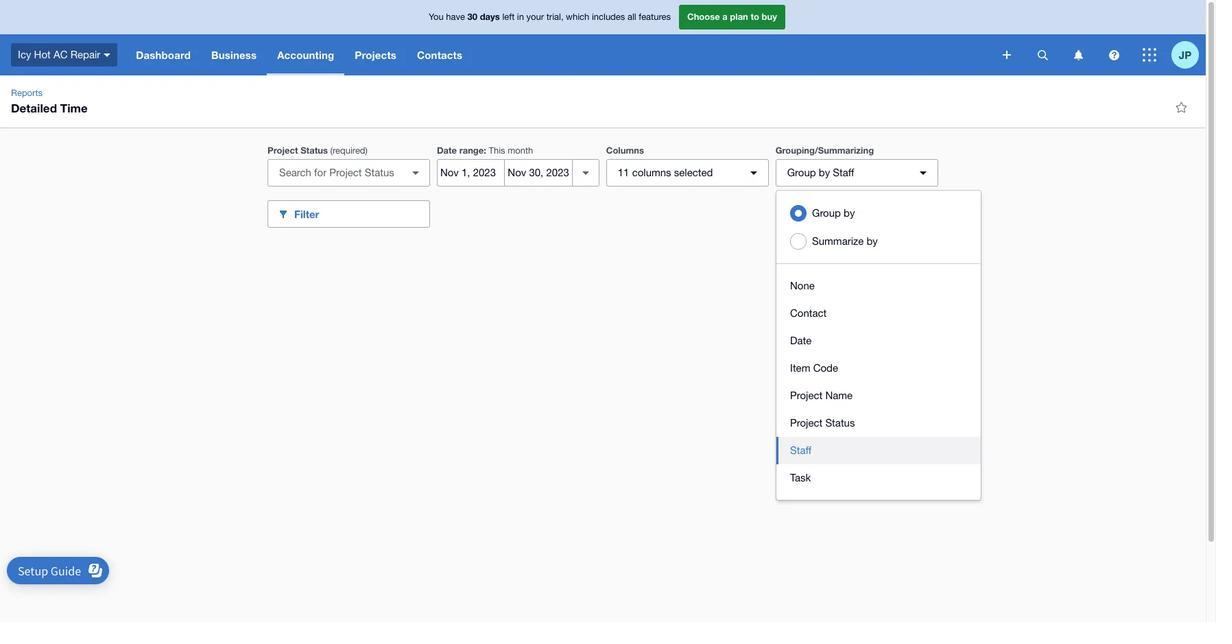 Task type: locate. For each thing, give the bounding box(es) containing it.
project down project name
[[790, 417, 823, 429]]

11 columns selected
[[618, 167, 713, 178]]

group down grouping/summarizing
[[787, 167, 816, 178]]

)
[[365, 145, 368, 156]]

staff
[[833, 167, 855, 178], [790, 445, 812, 456]]

0 vertical spatial staff
[[833, 167, 855, 178]]

jp button
[[1172, 34, 1206, 75]]

svg image inside the icy hot ac repair 'popup button'
[[104, 53, 111, 57]]

0 vertical spatial by
[[819, 167, 830, 178]]

features
[[639, 12, 671, 22]]

1 vertical spatial status
[[826, 417, 855, 429]]

icy hot ac repair button
[[0, 34, 126, 75]]

0 vertical spatial status
[[301, 145, 328, 156]]

by inside button
[[844, 207, 855, 219]]

svg image left jp
[[1143, 48, 1157, 62]]

item
[[790, 362, 811, 374]]

detailed
[[11, 101, 57, 115]]

by down grouping/summarizing
[[819, 167, 830, 178]]

by
[[819, 167, 830, 178], [844, 207, 855, 219], [867, 235, 878, 247]]

0 vertical spatial group
[[787, 167, 816, 178]]

banner containing jp
[[0, 0, 1206, 75]]

1 vertical spatial project
[[790, 390, 823, 401]]

selected
[[674, 167, 713, 178]]

date up item
[[790, 335, 812, 346]]

group for group by staff
[[787, 167, 816, 178]]

group containing group by
[[777, 191, 981, 500]]

1 vertical spatial by
[[844, 207, 855, 219]]

in
[[517, 12, 524, 22]]

1 vertical spatial staff
[[790, 445, 812, 456]]

accounting
[[277, 49, 334, 61]]

group inside button
[[812, 207, 841, 219]]

task button
[[777, 464, 981, 492]]

by for group by staff
[[819, 167, 830, 178]]

0 horizontal spatial svg image
[[104, 53, 111, 57]]

status
[[301, 145, 328, 156], [826, 417, 855, 429]]

contacts button
[[407, 34, 473, 75]]

repair
[[70, 49, 100, 60]]

add to favourites image
[[1168, 93, 1195, 121]]

30
[[468, 11, 478, 22]]

includes
[[592, 12, 625, 22]]

group by button
[[777, 199, 981, 227]]

project status ( required )
[[268, 145, 368, 156]]

0 vertical spatial project
[[268, 145, 298, 156]]

left
[[502, 12, 515, 22]]

0 horizontal spatial by
[[819, 167, 830, 178]]

item code button
[[777, 355, 981, 382]]

group by staff
[[787, 167, 855, 178]]

navigation
[[126, 34, 993, 75]]

date range : this month
[[437, 145, 533, 156]]

date left range
[[437, 145, 457, 156]]

project for project name
[[790, 390, 823, 401]]

0 vertical spatial date
[[437, 145, 457, 156]]

required
[[333, 145, 365, 156]]

0 horizontal spatial date
[[437, 145, 457, 156]]

you
[[429, 12, 444, 22]]

staff up task
[[790, 445, 812, 456]]

trial,
[[547, 12, 564, 22]]

group left more
[[812, 207, 841, 219]]

ac
[[53, 49, 68, 60]]

1 horizontal spatial date
[[790, 335, 812, 346]]

0 horizontal spatial status
[[301, 145, 328, 156]]

date button
[[777, 327, 981, 355]]

1 horizontal spatial by
[[844, 207, 855, 219]]

svg image right repair on the left of page
[[104, 53, 111, 57]]

1 vertical spatial group
[[812, 207, 841, 219]]

project down item
[[790, 390, 823, 401]]

project left ( at the top
[[268, 145, 298, 156]]

choose
[[687, 11, 720, 22]]

date
[[437, 145, 457, 156], [790, 335, 812, 346]]

staff button
[[777, 437, 981, 464]]

svg image
[[1143, 48, 1157, 62], [104, 53, 111, 57]]

month
[[508, 145, 533, 156]]

group
[[787, 167, 816, 178], [812, 207, 841, 219]]

range
[[459, 145, 484, 156]]

by inside popup button
[[819, 167, 830, 178]]

project status button
[[777, 410, 981, 437]]

None field
[[268, 159, 430, 187]]

2 vertical spatial by
[[867, 235, 878, 247]]

group by staff button
[[776, 159, 938, 187]]

date inside button
[[790, 335, 812, 346]]

2 horizontal spatial by
[[867, 235, 878, 247]]

1 horizontal spatial status
[[826, 417, 855, 429]]

status inside button
[[826, 417, 855, 429]]

staff down grouping/summarizing
[[833, 167, 855, 178]]

banner
[[0, 0, 1206, 75]]

date for date
[[790, 335, 812, 346]]

date for date range : this month
[[437, 145, 457, 156]]

business
[[211, 49, 257, 61]]

list box
[[777, 191, 981, 500]]

by for group by
[[844, 207, 855, 219]]

by down group by button
[[867, 235, 878, 247]]

0 horizontal spatial staff
[[790, 445, 812, 456]]

group inside popup button
[[787, 167, 816, 178]]

1 vertical spatial date
[[790, 335, 812, 346]]

by inside button
[[867, 235, 878, 247]]

list of convenience dates image
[[572, 159, 599, 187]]

accounting button
[[267, 34, 345, 75]]

status left ( at the top
[[301, 145, 328, 156]]

which
[[566, 12, 590, 22]]

project status
[[790, 417, 855, 429]]

group
[[777, 191, 981, 500]]

1 horizontal spatial staff
[[833, 167, 855, 178]]

svg image
[[1038, 50, 1048, 60], [1074, 50, 1083, 60], [1109, 50, 1119, 60], [1003, 51, 1011, 59]]

status down name
[[826, 417, 855, 429]]

project
[[268, 145, 298, 156], [790, 390, 823, 401], [790, 417, 823, 429]]

11
[[618, 167, 629, 178]]

2 vertical spatial project
[[790, 417, 823, 429]]

by up summarize by
[[844, 207, 855, 219]]



Task type: vqa. For each thing, say whether or not it's contained in the screenshot.
the right Computer
no



Task type: describe. For each thing, give the bounding box(es) containing it.
this
[[489, 145, 505, 156]]

reports detailed time
[[11, 88, 88, 115]]

none
[[790, 280, 815, 292]]

hot
[[34, 49, 51, 60]]

project name
[[790, 390, 853, 401]]

Select start date field
[[438, 160, 504, 186]]

project for project status
[[790, 417, 823, 429]]

staff inside popup button
[[833, 167, 855, 178]]

business button
[[201, 34, 267, 75]]

code
[[813, 362, 838, 374]]

Search for Project Status text field
[[268, 160, 405, 186]]

more
[[843, 208, 868, 220]]

contact
[[790, 307, 827, 319]]

Select end date field
[[505, 160, 572, 186]]

group for group by
[[812, 207, 841, 219]]

status for project status
[[826, 417, 855, 429]]

jp
[[1179, 48, 1192, 61]]

reports link
[[5, 86, 48, 100]]

status for project status ( required )
[[301, 145, 328, 156]]

none button
[[777, 272, 981, 300]]

plan
[[730, 11, 748, 22]]

time
[[60, 101, 88, 115]]

contact button
[[777, 300, 981, 327]]

(
[[330, 145, 333, 156]]

icy
[[18, 49, 31, 60]]

all
[[628, 12, 636, 22]]

project for project status ( required )
[[268, 145, 298, 156]]

filter button
[[268, 200, 430, 228]]

columns
[[632, 167, 671, 178]]

project name button
[[777, 382, 981, 410]]

staff inside 'button'
[[790, 445, 812, 456]]

group by
[[812, 207, 855, 219]]

grouping/summarizing
[[776, 145, 874, 156]]

you have 30 days left in your trial, which includes all features
[[429, 11, 671, 22]]

projects
[[355, 49, 397, 61]]

summarize by
[[812, 235, 878, 247]]

your
[[527, 12, 544, 22]]

name
[[826, 390, 853, 401]]

summarize by button
[[777, 227, 981, 255]]

item code
[[790, 362, 838, 374]]

choose a plan to buy
[[687, 11, 777, 22]]

1 horizontal spatial svg image
[[1143, 48, 1157, 62]]

open image
[[402, 159, 429, 187]]

dashboard
[[136, 49, 191, 61]]

reports
[[11, 88, 43, 98]]

filter
[[294, 208, 319, 220]]

days
[[480, 11, 500, 22]]

buy
[[762, 11, 777, 22]]

list box containing group by
[[777, 191, 981, 500]]

projects button
[[345, 34, 407, 75]]

more button
[[823, 200, 877, 228]]

task
[[790, 472, 811, 484]]

to
[[751, 11, 759, 22]]

a
[[723, 11, 728, 22]]

have
[[446, 12, 465, 22]]

contacts
[[417, 49, 463, 61]]

icy hot ac repair
[[18, 49, 100, 60]]

navigation containing dashboard
[[126, 34, 993, 75]]

columns
[[606, 145, 644, 156]]

by for summarize by
[[867, 235, 878, 247]]

dashboard link
[[126, 34, 201, 75]]

summarize
[[812, 235, 864, 247]]

:
[[484, 145, 486, 156]]



